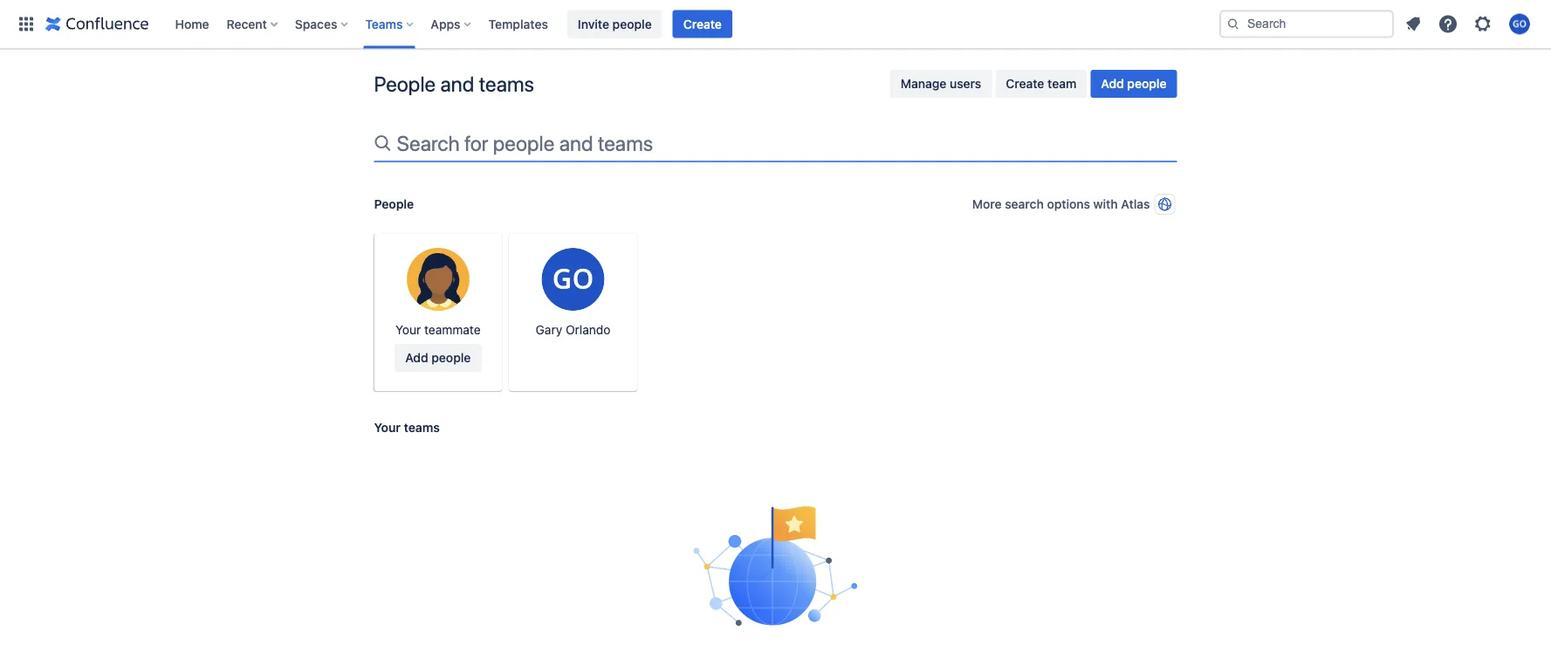 Task type: locate. For each thing, give the bounding box(es) containing it.
0 horizontal spatial add people
[[405, 351, 471, 365]]

your teams
[[374, 420, 440, 435]]

search
[[397, 131, 460, 155]]

your inside people element
[[396, 323, 421, 337]]

notification icon image
[[1403, 14, 1424, 34]]

recent
[[227, 17, 267, 31]]

add down your teammate
[[405, 351, 429, 365]]

create for create
[[684, 17, 722, 31]]

with
[[1094, 197, 1118, 211]]

more
[[973, 197, 1002, 211]]

1 horizontal spatial add
[[1101, 76, 1125, 91]]

1 people from the top
[[374, 72, 436, 96]]

1 vertical spatial add
[[405, 351, 429, 365]]

apps
[[431, 17, 461, 31]]

0 horizontal spatial create
[[684, 17, 722, 31]]

add people button
[[1091, 70, 1178, 98], [395, 344, 482, 372]]

banner
[[0, 0, 1552, 49]]

spaces
[[295, 17, 337, 31]]

1 vertical spatial add people button
[[395, 344, 482, 372]]

manage
[[901, 76, 947, 91]]

for
[[465, 131, 489, 155]]

1 vertical spatial and
[[559, 131, 593, 155]]

people
[[374, 72, 436, 96], [374, 197, 414, 211]]

0 vertical spatial create
[[684, 17, 722, 31]]

your for your teammate
[[396, 323, 421, 337]]

add right team
[[1101, 76, 1125, 91]]

global element
[[10, 0, 1216, 48]]

0 vertical spatial add people
[[1101, 76, 1167, 91]]

add people button right team
[[1091, 70, 1178, 98]]

search
[[1005, 197, 1044, 211]]

add people down your teammate
[[405, 351, 471, 365]]

1 horizontal spatial create
[[1006, 76, 1045, 91]]

help icon image
[[1438, 14, 1459, 34]]

gary orlando
[[536, 323, 611, 337]]

apps button
[[426, 10, 478, 38]]

create inside global element
[[684, 17, 722, 31]]

people right for at the top left of the page
[[493, 131, 555, 155]]

0 horizontal spatial teams
[[404, 420, 440, 435]]

your
[[396, 323, 421, 337], [374, 420, 401, 435]]

add
[[1101, 76, 1125, 91], [405, 351, 429, 365]]

1 vertical spatial add people
[[405, 351, 471, 365]]

people element
[[374, 234, 1178, 391]]

add people button down your teammate
[[395, 344, 482, 372]]

create
[[684, 17, 722, 31], [1006, 76, 1045, 91]]

add people right team
[[1101, 76, 1167, 91]]

add people inside people element
[[405, 351, 471, 365]]

1 vertical spatial your
[[374, 420, 401, 435]]

0 horizontal spatial add people button
[[395, 344, 482, 372]]

2 people from the top
[[374, 197, 414, 211]]

and
[[441, 72, 475, 96], [559, 131, 593, 155]]

1 horizontal spatial add people button
[[1091, 70, 1178, 98]]

1 vertical spatial create
[[1006, 76, 1045, 91]]

Search field
[[1220, 10, 1395, 38]]

create inside button
[[1006, 76, 1045, 91]]

manage users link
[[890, 70, 992, 98]]

invite people button
[[568, 10, 663, 38]]

people down the search on the left of page
[[374, 197, 414, 211]]

people
[[613, 17, 652, 31], [1128, 76, 1167, 91], [493, 131, 555, 155], [432, 351, 471, 365]]

add people for add people button within the people element
[[405, 351, 471, 365]]

2 vertical spatial teams
[[404, 420, 440, 435]]

people inside button
[[613, 17, 652, 31]]

manage users
[[901, 76, 982, 91]]

2 horizontal spatial teams
[[598, 131, 653, 155]]

people down 'teams' dropdown button at the left of page
[[374, 72, 436, 96]]

0 vertical spatial teams
[[479, 72, 534, 96]]

people right invite
[[613, 17, 652, 31]]

orlando
[[566, 323, 611, 337]]

1 vertical spatial teams
[[598, 131, 653, 155]]

1 horizontal spatial add people
[[1101, 76, 1167, 91]]

people and teams
[[374, 72, 534, 96]]

1 horizontal spatial and
[[559, 131, 593, 155]]

recent button
[[221, 10, 285, 38]]

0 horizontal spatial and
[[441, 72, 475, 96]]

templates link
[[483, 10, 554, 38]]

teams
[[365, 17, 403, 31]]

create team button
[[996, 70, 1087, 98]]

people for people and teams
[[374, 72, 436, 96]]

1 vertical spatial people
[[374, 197, 414, 211]]

add people
[[1101, 76, 1167, 91], [405, 351, 471, 365]]

teams
[[479, 72, 534, 96], [598, 131, 653, 155], [404, 420, 440, 435]]

0 vertical spatial your
[[396, 323, 421, 337]]

confluence image
[[45, 14, 149, 34], [45, 14, 149, 34]]

0 vertical spatial add
[[1101, 76, 1125, 91]]

0 vertical spatial people
[[374, 72, 436, 96]]

0 horizontal spatial add
[[405, 351, 429, 365]]



Task type: vqa. For each thing, say whether or not it's contained in the screenshot.
the ':info:' image
no



Task type: describe. For each thing, give the bounding box(es) containing it.
people right team
[[1128, 76, 1167, 91]]

team
[[1048, 76, 1077, 91]]

create link
[[673, 10, 733, 38]]

home link
[[170, 10, 214, 38]]

invite
[[578, 17, 610, 31]]

people for people
[[374, 197, 414, 211]]

add people for the topmost add people button
[[1101, 76, 1167, 91]]

invite people
[[578, 17, 652, 31]]

gary
[[536, 323, 563, 337]]

teams button
[[360, 10, 420, 38]]

atlas
[[1122, 197, 1151, 211]]

your for your teams
[[374, 420, 401, 435]]

1 horizontal spatial teams
[[479, 72, 534, 96]]

people down teammate
[[432, 351, 471, 365]]

settings icon image
[[1473, 14, 1494, 34]]

atlas image
[[1158, 197, 1172, 211]]

0 vertical spatial and
[[441, 72, 475, 96]]

more search options with atlas
[[973, 197, 1151, 211]]

templates
[[489, 17, 548, 31]]

0 vertical spatial add people button
[[1091, 70, 1178, 98]]

add inside people element
[[405, 351, 429, 365]]

spaces button
[[290, 10, 355, 38]]

your profile and preferences image
[[1510, 14, 1531, 34]]

your teammate
[[396, 323, 481, 337]]

appswitcher icon image
[[16, 14, 37, 34]]

teammate
[[424, 323, 481, 337]]

search image
[[1227, 17, 1241, 31]]

banner containing home
[[0, 0, 1552, 49]]

more search options with atlas button
[[971, 190, 1178, 218]]

search for people and teams
[[397, 131, 653, 155]]

users
[[950, 76, 982, 91]]

add people button inside people element
[[395, 344, 482, 372]]

home
[[175, 17, 209, 31]]

gary orlando link
[[509, 234, 637, 391]]

options
[[1047, 197, 1091, 211]]

create for create team
[[1006, 76, 1045, 91]]

create team
[[1006, 76, 1077, 91]]



